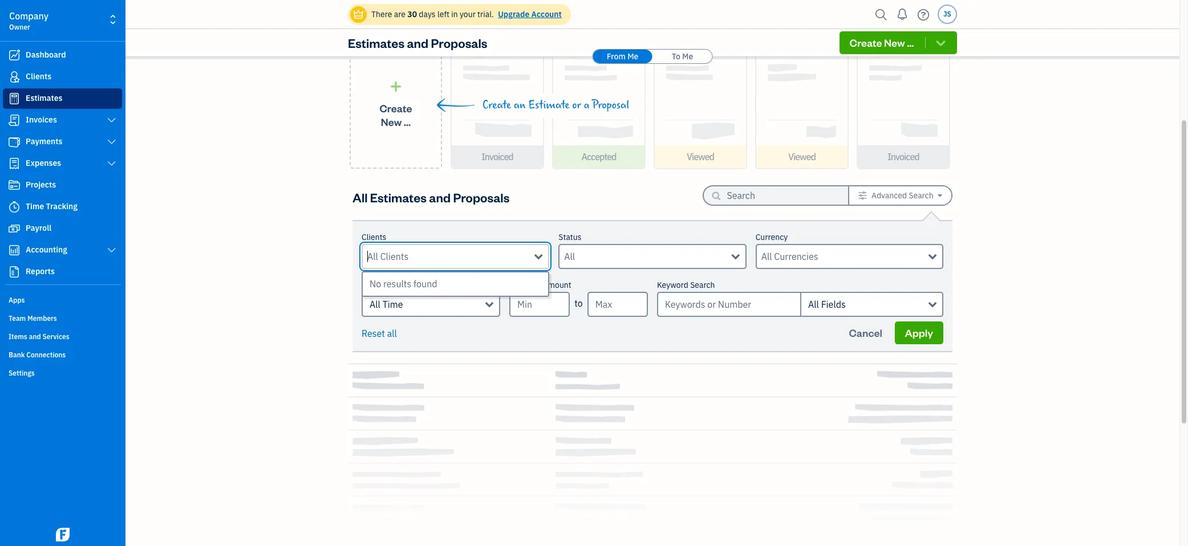 Task type: describe. For each thing, give the bounding box(es) containing it.
chevron large down image for expenses
[[106, 159, 117, 168]]

from
[[607, 51, 626, 62]]

js
[[944, 10, 952, 18]]

date
[[362, 280, 379, 290]]

Estimate Amount Maximum text field
[[588, 292, 648, 317]]

are
[[394, 9, 406, 19]]

all
[[387, 328, 397, 339]]

invoices
[[26, 115, 57, 125]]

1 vertical spatial create new …
[[380, 101, 412, 128]]

all for all estimates and proposals
[[353, 189, 368, 205]]

apps link
[[3, 292, 122, 309]]

apply
[[905, 326, 933, 339]]

estimates link
[[3, 88, 122, 109]]

your
[[460, 9, 476, 19]]

estimates and proposals
[[348, 35, 488, 51]]

there are 30 days left in your trial. upgrade account
[[371, 9, 562, 19]]

create new … button for estimates and proposals
[[840, 31, 957, 54]]

projects
[[26, 180, 56, 190]]

owner
[[9, 23, 30, 31]]

reports link
[[3, 262, 122, 282]]

results
[[383, 278, 411, 290]]

keyword search
[[657, 280, 715, 290]]

settings link
[[3, 365, 122, 382]]

all for all fields
[[808, 299, 819, 310]]

services
[[42, 333, 69, 341]]

fields
[[821, 299, 846, 310]]

0 vertical spatial proposals
[[431, 35, 488, 51]]

cancel button
[[839, 322, 893, 345]]

payments
[[26, 136, 62, 147]]

apps
[[9, 296, 25, 305]]

apply button
[[895, 322, 944, 345]]

1 vertical spatial estimate
[[510, 280, 541, 290]]

projects link
[[3, 175, 122, 196]]

all time
[[370, 299, 403, 310]]

advanced search
[[872, 191, 934, 201]]

or
[[572, 99, 581, 112]]

recently
[[348, 11, 398, 27]]

search image
[[872, 6, 891, 23]]

reset all
[[362, 328, 397, 339]]

accepted
[[582, 151, 617, 163]]

from me link
[[593, 50, 652, 63]]

search for advanced search
[[909, 191, 934, 201]]

items
[[9, 333, 27, 341]]

main element
[[0, 0, 154, 547]]

bank connections link
[[3, 346, 122, 363]]

payment image
[[7, 136, 21, 148]]

time tracking link
[[3, 197, 122, 217]]

range
[[380, 280, 401, 290]]

estimates for estimates
[[26, 93, 63, 103]]

create an estimate or a proposal
[[483, 99, 630, 112]]

and for proposals
[[407, 35, 429, 51]]

bank connections
[[9, 351, 66, 359]]

status
[[559, 232, 582, 242]]

all fields
[[808, 299, 846, 310]]

expenses link
[[3, 153, 122, 174]]

Search text field
[[727, 187, 830, 205]]

create new … button for create an estimate or a proposal
[[350, 41, 442, 169]]

estimates for estimates and proposals
[[348, 35, 405, 51]]

no results found
[[370, 278, 437, 290]]

items and services link
[[3, 328, 122, 345]]

updated
[[401, 11, 450, 27]]

found
[[414, 278, 437, 290]]

team members link
[[3, 310, 122, 327]]

dashboard image
[[7, 50, 21, 61]]

reset
[[362, 328, 385, 339]]

chevron large down image
[[106, 138, 117, 147]]

… inside create new …
[[404, 115, 411, 128]]

in
[[451, 9, 458, 19]]

1 horizontal spatial create new …
[[850, 36, 914, 49]]

dashboard link
[[3, 45, 122, 66]]

account
[[532, 9, 562, 19]]

estimate image
[[7, 93, 21, 104]]

to me
[[672, 51, 693, 62]]

1 horizontal spatial …
[[907, 36, 914, 49]]

2 horizontal spatial and
[[429, 189, 451, 205]]

30
[[408, 9, 417, 19]]

date range
[[362, 280, 401, 290]]

accounting
[[26, 245, 67, 255]]

search for keyword search
[[690, 280, 715, 290]]

go to help image
[[915, 6, 933, 23]]

an
[[514, 99, 526, 112]]

connections
[[26, 351, 66, 359]]

1 invoiced from the left
[[482, 151, 513, 163]]

time inside main element
[[26, 201, 44, 212]]

timer image
[[7, 201, 21, 213]]

company
[[9, 10, 48, 22]]

proposal
[[592, 99, 630, 112]]

payments link
[[3, 132, 122, 152]]

2 invoiced from the left
[[888, 151, 920, 163]]

keyword
[[657, 280, 689, 290]]



Task type: vqa. For each thing, say whether or not it's contained in the screenshot.
Charge Late Fees the NO
no



Task type: locate. For each thing, give the bounding box(es) containing it.
0 horizontal spatial all
[[353, 189, 368, 205]]

all
[[353, 189, 368, 205], [370, 299, 381, 310], [808, 299, 819, 310]]

settings image
[[858, 191, 868, 200]]

and
[[407, 35, 429, 51], [429, 189, 451, 205], [29, 333, 41, 341]]

cancel
[[849, 326, 883, 339]]

1 horizontal spatial and
[[407, 35, 429, 51]]

upgrade account link
[[496, 9, 562, 19]]

no results found option
[[363, 273, 549, 296]]

expense image
[[7, 158, 21, 169]]

create down plus image
[[380, 101, 412, 114]]

0 horizontal spatial new
[[381, 115, 402, 128]]

1 horizontal spatial search
[[909, 191, 934, 201]]

company owner
[[9, 10, 48, 31]]

create down "search" image at top
[[850, 36, 882, 49]]

days
[[419, 9, 436, 19]]

team
[[9, 314, 26, 323]]

1 vertical spatial and
[[429, 189, 451, 205]]

search inside dropdown button
[[909, 191, 934, 201]]

2 chevron large down image from the top
[[106, 159, 117, 168]]

…
[[907, 36, 914, 49], [404, 115, 411, 128]]

0 horizontal spatial and
[[29, 333, 41, 341]]

proposals
[[431, 35, 488, 51], [453, 189, 510, 205]]

trial.
[[478, 9, 494, 19]]

estimate amount
[[510, 280, 572, 290]]

new down plus image
[[381, 115, 402, 128]]

estimate up estimate amount minimum text field
[[510, 280, 541, 290]]

0 vertical spatial estimate
[[529, 99, 570, 112]]

a
[[584, 99, 590, 112]]

1 horizontal spatial all
[[370, 299, 381, 310]]

estimates
[[348, 35, 405, 51], [26, 93, 63, 103], [370, 189, 427, 205]]

chevron large down image up chevron large down image
[[106, 116, 117, 125]]

0 horizontal spatial …
[[404, 115, 411, 128]]

time inside dropdown button
[[383, 299, 403, 310]]

payroll link
[[3, 219, 122, 239]]

chevron large down image down chevron large down image
[[106, 159, 117, 168]]

invoice image
[[7, 115, 21, 126]]

Estimate Amount Minimum text field
[[510, 292, 570, 317]]

0 horizontal spatial clients
[[26, 71, 51, 82]]

me right from
[[628, 51, 639, 62]]

0 vertical spatial search
[[909, 191, 934, 201]]

2 vertical spatial chevron large down image
[[106, 246, 117, 255]]

new
[[884, 36, 905, 49], [381, 115, 402, 128]]

notifications image
[[894, 3, 912, 26]]

team members
[[9, 314, 57, 323]]

Keyword Search field
[[801, 292, 944, 317]]

recently updated
[[348, 11, 450, 27]]

all time button
[[362, 292, 500, 317]]

0 horizontal spatial me
[[628, 51, 639, 62]]

time tracking
[[26, 201, 78, 212]]

new inside create new …
[[381, 115, 402, 128]]

2 viewed from the left
[[788, 151, 816, 163]]

estimate left 'or'
[[529, 99, 570, 112]]

search left caretdown image
[[909, 191, 934, 201]]

2 horizontal spatial create
[[850, 36, 882, 49]]

0 horizontal spatial search
[[690, 280, 715, 290]]

currency
[[756, 232, 788, 242]]

0 horizontal spatial viewed
[[687, 151, 714, 163]]

2 me from the left
[[682, 51, 693, 62]]

0 vertical spatial clients
[[26, 71, 51, 82]]

caretdown image
[[938, 191, 943, 200]]

0 vertical spatial and
[[407, 35, 429, 51]]

client image
[[7, 71, 21, 83]]

advanced
[[872, 191, 907, 201]]

1 horizontal spatial me
[[682, 51, 693, 62]]

crown image
[[353, 8, 365, 20]]

chevron large down image for invoices
[[106, 116, 117, 125]]

items and services
[[9, 333, 69, 341]]

0 horizontal spatial create new … button
[[350, 41, 442, 169]]

0 horizontal spatial create new …
[[380, 101, 412, 128]]

advanced search button
[[849, 187, 952, 205]]

and for services
[[29, 333, 41, 341]]

1 vertical spatial search
[[690, 280, 715, 290]]

freshbooks image
[[54, 528, 72, 542]]

project image
[[7, 180, 21, 191]]

1 vertical spatial clients
[[362, 232, 386, 242]]

accounting link
[[3, 240, 122, 261]]

chevron large down image down payroll link
[[106, 246, 117, 255]]

estimate
[[529, 99, 570, 112], [510, 280, 541, 290]]

1 vertical spatial time
[[383, 299, 403, 310]]

to
[[672, 51, 681, 62]]

invoiced
[[482, 151, 513, 163], [888, 151, 920, 163]]

1 horizontal spatial clients
[[362, 232, 386, 242]]

payroll
[[26, 223, 52, 233]]

reports
[[26, 266, 55, 277]]

time
[[26, 201, 44, 212], [383, 299, 403, 310]]

time right timer image
[[26, 201, 44, 212]]

0 vertical spatial estimates
[[348, 35, 405, 51]]

money image
[[7, 223, 21, 235]]

clients up the no
[[362, 232, 386, 242]]

1 vertical spatial estimates
[[26, 93, 63, 103]]

2 vertical spatial estimates
[[370, 189, 427, 205]]

bank
[[9, 351, 25, 359]]

0 horizontal spatial create
[[380, 101, 412, 114]]

1 viewed from the left
[[687, 151, 714, 163]]

1 horizontal spatial create new … button
[[840, 31, 957, 54]]

1 vertical spatial …
[[404, 115, 411, 128]]

to
[[575, 298, 583, 309]]

create new … button
[[840, 31, 957, 54], [350, 41, 442, 169]]

amount
[[543, 280, 572, 290]]

1 vertical spatial new
[[381, 115, 402, 128]]

1 me from the left
[[628, 51, 639, 62]]

all inside dropdown button
[[370, 299, 381, 310]]

0 vertical spatial new
[[884, 36, 905, 49]]

there
[[371, 9, 392, 19]]

create new …
[[850, 36, 914, 49], [380, 101, 412, 128]]

0 vertical spatial …
[[907, 36, 914, 49]]

chevron large down image
[[106, 116, 117, 125], [106, 159, 117, 168], [106, 246, 117, 255]]

clients inside main element
[[26, 71, 51, 82]]

tracking
[[46, 201, 78, 212]]

0 horizontal spatial invoiced
[[482, 151, 513, 163]]

0 horizontal spatial time
[[26, 201, 44, 212]]

to me link
[[653, 50, 712, 63]]

1 horizontal spatial invoiced
[[888, 151, 920, 163]]

dashboard
[[26, 50, 66, 60]]

0 vertical spatial time
[[26, 201, 44, 212]]

settings
[[9, 369, 35, 378]]

and inside items and services link
[[29, 333, 41, 341]]

viewed
[[687, 151, 714, 163], [788, 151, 816, 163]]

me
[[628, 51, 639, 62], [682, 51, 693, 62]]

create
[[850, 36, 882, 49], [483, 99, 511, 112], [380, 101, 412, 114]]

1 vertical spatial chevron large down image
[[106, 159, 117, 168]]

me for to me
[[682, 51, 693, 62]]

All search field
[[564, 250, 732, 264]]

search right keyword
[[690, 280, 715, 290]]

new down notifications icon
[[884, 36, 905, 49]]

estimates inside main element
[[26, 93, 63, 103]]

expenses
[[26, 158, 61, 168]]

1 horizontal spatial time
[[383, 299, 403, 310]]

plus image
[[389, 81, 403, 92]]

3 chevron large down image from the top
[[106, 246, 117, 255]]

all inside keyword search field
[[808, 299, 819, 310]]

All Clients search field
[[367, 250, 535, 264]]

0 vertical spatial create new …
[[850, 36, 914, 49]]

Keyword Search text field
[[657, 292, 801, 317]]

clients down dashboard
[[26, 71, 51, 82]]

2 vertical spatial and
[[29, 333, 41, 341]]

chevrondown image
[[935, 37, 948, 48]]

search
[[909, 191, 934, 201], [690, 280, 715, 290]]

time down range at bottom left
[[383, 299, 403, 310]]

create new … down "search" image at top
[[850, 36, 914, 49]]

1 vertical spatial proposals
[[453, 189, 510, 205]]

from me
[[607, 51, 639, 62]]

2 horizontal spatial all
[[808, 299, 819, 310]]

create new … down plus image
[[380, 101, 412, 128]]

upgrade
[[498, 9, 530, 19]]

me for from me
[[628, 51, 639, 62]]

1 chevron large down image from the top
[[106, 116, 117, 125]]

1 horizontal spatial new
[[884, 36, 905, 49]]

js button
[[938, 5, 957, 24]]

chevron large down image inside "expenses" link
[[106, 159, 117, 168]]

clients
[[26, 71, 51, 82], [362, 232, 386, 242]]

invoices link
[[3, 110, 122, 131]]

chart image
[[7, 245, 21, 256]]

reset all button
[[362, 327, 397, 341]]

chevron large down image for accounting
[[106, 246, 117, 255]]

all for all time
[[370, 299, 381, 310]]

members
[[27, 314, 57, 323]]

left
[[438, 9, 450, 19]]

report image
[[7, 266, 21, 278]]

1 horizontal spatial create
[[483, 99, 511, 112]]

me right to at right
[[682, 51, 693, 62]]

1 horizontal spatial viewed
[[788, 151, 816, 163]]

All Currencies search field
[[762, 250, 929, 264]]

no
[[370, 278, 381, 290]]

0 vertical spatial chevron large down image
[[106, 116, 117, 125]]

all estimates and proposals
[[353, 189, 510, 205]]

clients link
[[3, 67, 122, 87]]

create left an
[[483, 99, 511, 112]]



